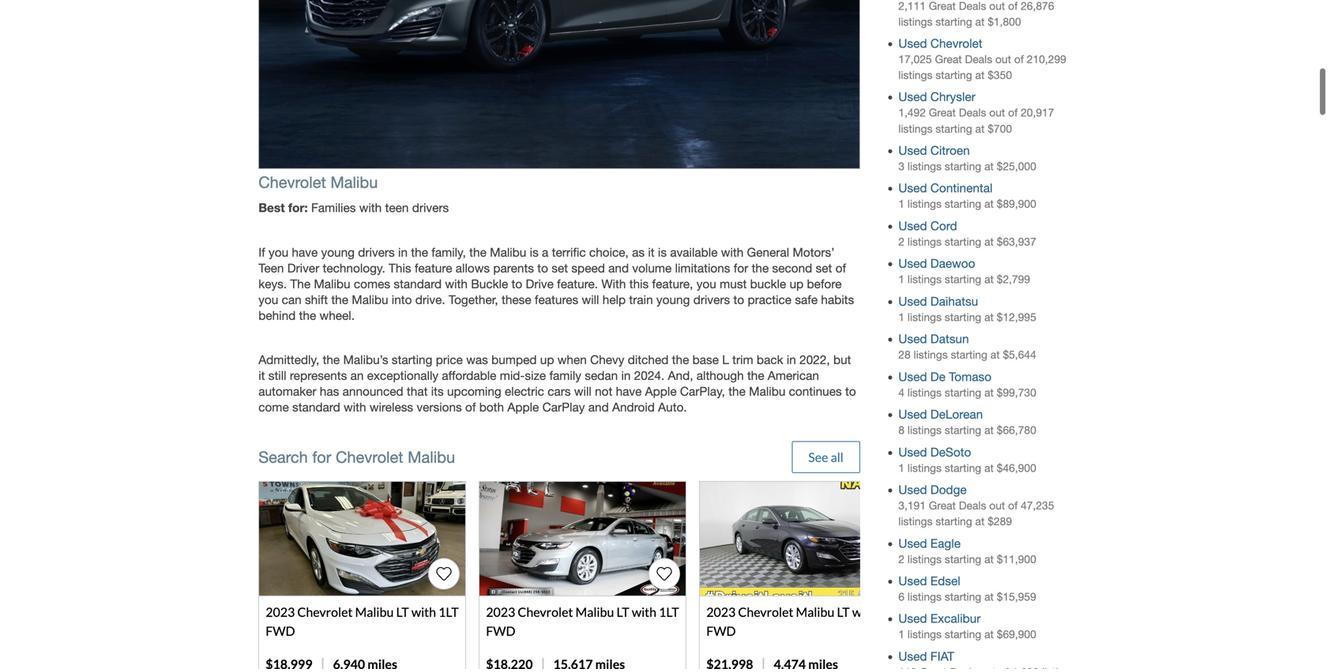 Task type: vqa. For each thing, say whether or not it's contained in the screenshot.
THE SECURITY
no



Task type: locate. For each thing, give the bounding box(es) containing it.
0 vertical spatial young
[[321, 245, 355, 260]]

it left still
[[259, 369, 265, 383]]

3 used from the top
[[899, 143, 927, 158]]

1 horizontal spatial 1lt
[[659, 604, 679, 620]]

used down 6
[[899, 612, 927, 626]]

2 horizontal spatial 1lt
[[880, 604, 900, 620]]

starting down eagle
[[945, 553, 982, 566]]

0 horizontal spatial lt
[[396, 604, 409, 620]]

used cord link
[[899, 219, 958, 233]]

used left eagle
[[899, 536, 927, 551]]

3 1 from the top
[[899, 311, 905, 324]]

1 2023 chevrolet malibu lt with 1lt fwd link from the left
[[259, 481, 474, 669]]

and up with
[[609, 261, 629, 275]]

2023 chevrolet malibu lt with 1lt fwd for 1st 2023 chevrolet malibu lt with 1lt fwd image from the left
[[266, 604, 459, 639]]

starting down excalibur on the bottom right of page
[[945, 628, 982, 641]]

lt for 2nd 2023 chevrolet malibu lt with 1lt fwd image from the right
[[617, 604, 630, 620]]

2 1lt from the left
[[659, 604, 679, 620]]

at left $11,900
[[985, 553, 994, 566]]

1 vertical spatial it
[[259, 369, 265, 383]]

back
[[757, 353, 784, 367]]

fwd for first 2023 chevrolet malibu lt with 1lt fwd image from right
[[707, 623, 736, 639]]

is left a
[[530, 245, 539, 260]]

1 horizontal spatial 2023 chevrolet malibu lt with 1lt fwd image
[[480, 482, 686, 596]]

0 horizontal spatial is
[[530, 245, 539, 260]]

in up american
[[787, 353, 796, 367]]

used inside used daihatsu 1 listings starting at $12,995
[[899, 294, 927, 308]]

4 1 from the top
[[899, 462, 905, 474]]

$700
[[988, 122, 1012, 135]]

at left $25,000
[[985, 160, 994, 173]]

deals inside 3,191 great deals out of 47,235 listings starting at
[[959, 499, 987, 512]]

and inside admittedly, the malibu's starting price was bumped up when chevy ditched the base l trim back in 2022, but it still represents an exceptionally affordable mid-size family sedan in 2024. and, although the american automaker has announced that its upcoming electric cars will not have apple carplay, the malibu continues to come standard with wireless versions of both apple carplay and android auto.
[[589, 400, 609, 415]]

2 1 from the top
[[899, 273, 905, 286]]

starting inside used delorean 8 listings starting at $66,780
[[945, 424, 982, 437]]

shift
[[305, 293, 328, 307]]

deals up the $350
[[965, 53, 993, 66]]

speed
[[572, 261, 605, 275]]

listings down used delorean link
[[908, 424, 942, 437]]

1 2 from the top
[[899, 235, 905, 248]]

apple down 2024. on the bottom
[[645, 385, 677, 399]]

1 vertical spatial in
[[787, 353, 796, 367]]

2 is from the left
[[658, 245, 667, 260]]

2 used from the top
[[899, 90, 927, 104]]

malibu inside admittedly, the malibu's starting price was bumped up when chevy ditched the base l trim back in 2022, but it still represents an exceptionally affordable mid-size family sedan in 2024. and, although the american automaker has announced that its upcoming electric cars will not have apple carplay, the malibu continues to come standard with wireless versions of both apple carplay and android auto.
[[749, 385, 786, 399]]

3 1lt from the left
[[880, 604, 900, 620]]

7 used from the top
[[899, 294, 927, 308]]

used de tomaso link
[[899, 370, 992, 384]]

starting inside used daihatsu 1 listings starting at $12,995
[[945, 311, 982, 324]]

1 inside used daihatsu 1 listings starting at $12,995
[[899, 311, 905, 324]]

in
[[398, 245, 408, 260], [787, 353, 796, 367], [621, 369, 631, 383]]

used desoto 1 listings starting at $46,900
[[899, 445, 1037, 474]]

1 used from the top
[[899, 36, 927, 51]]

1 horizontal spatial fwd
[[486, 623, 516, 639]]

used inside used edsel 6 listings starting at $15,959
[[899, 574, 927, 588]]

used left fiat
[[899, 650, 927, 664]]

12 used from the top
[[899, 483, 927, 497]]

1 up used cord link
[[899, 198, 905, 210]]

1 vertical spatial standard
[[292, 400, 340, 415]]

in inside the if you have young drivers in the family, the malibu is a terrific choice, as it is available with general motors' teen driver technology. this feature allows parents to set speed and volume limitations for the second set of keys. the malibu comes standard with buckle to drive feature. with this feature, you must buckle up before you can shift the malibu into drive. together, these features will help train young drivers to practice safe habits behind the wheel.
[[398, 245, 408, 260]]

teen
[[385, 201, 409, 215]]

at left $46,900
[[985, 462, 994, 474]]

at left "$5,644"
[[991, 349, 1000, 361]]

drivers right teen
[[412, 201, 449, 215]]

you down the keys.
[[259, 293, 278, 307]]

of inside 17,025 great deals out of 210,299 listings starting at
[[1015, 53, 1024, 66]]

2 horizontal spatial lt
[[837, 604, 850, 620]]

listings down used datsun link on the right of page
[[914, 349, 948, 361]]

buckle
[[471, 277, 508, 291]]

210,299
[[1027, 53, 1067, 66]]

2 horizontal spatial 2023 chevrolet malibu lt with 1lt fwd
[[707, 604, 900, 639]]

to down the but
[[846, 385, 856, 399]]

listings down used eagle link
[[908, 553, 942, 566]]

used inside used citroen 3 listings starting at $25,000
[[899, 143, 927, 158]]

0 horizontal spatial 1lt
[[439, 604, 459, 620]]

listings down 3,191
[[899, 515, 933, 528]]

1 horizontal spatial 2023 chevrolet malibu lt with 1lt fwd
[[486, 604, 679, 639]]

2 horizontal spatial 2023 chevrolet malibu lt with 1lt fwd image
[[700, 482, 907, 596]]

1 horizontal spatial 2023 chevrolet malibu lt with 1lt fwd link
[[479, 481, 694, 669]]

1 2023 from the left
[[266, 604, 295, 620]]

1 horizontal spatial have
[[616, 385, 642, 399]]

2023 for 1st 2023 chevrolet malibu lt with 1lt fwd image from the left
[[266, 604, 295, 620]]

2 horizontal spatial drivers
[[694, 293, 730, 307]]

1 horizontal spatial for
[[734, 261, 749, 275]]

the up feature
[[411, 245, 428, 260]]

and down not
[[589, 400, 609, 415]]

you
[[269, 245, 289, 260], [697, 277, 717, 291], [259, 293, 278, 307]]

with
[[359, 201, 382, 215], [721, 245, 744, 260], [445, 277, 468, 291], [344, 400, 366, 415], [412, 604, 436, 620], [632, 604, 657, 620], [853, 604, 877, 620]]

great inside 17,025 great deals out of 210,299 listings starting at
[[935, 53, 962, 66]]

malibu
[[331, 173, 378, 192], [490, 245, 527, 260], [314, 277, 351, 291], [352, 293, 388, 307], [749, 385, 786, 399], [408, 448, 455, 467], [355, 604, 394, 620], [576, 604, 614, 620], [796, 604, 835, 620]]

2 lt from the left
[[617, 604, 630, 620]]

listings down the 2,111
[[899, 15, 933, 28]]

0 horizontal spatial 2023 chevrolet malibu lt with 1lt fwd image
[[259, 482, 466, 596]]

listings inside 'used de tomaso 4 listings starting at $99,730'
[[908, 386, 942, 399]]

its
[[431, 385, 444, 399]]

used inside used daewoo 1 listings starting at $2,799
[[899, 257, 927, 271]]

0 horizontal spatial for
[[312, 448, 331, 467]]

2 2023 from the left
[[486, 604, 515, 620]]

used for used dodge
[[899, 483, 927, 497]]

at left the $69,900
[[985, 628, 994, 641]]

1 inside used desoto 1 listings starting at $46,900
[[899, 462, 905, 474]]

this
[[630, 277, 649, 291]]

1 inside used continental 1 listings starting at $89,900
[[899, 198, 905, 210]]

1 vertical spatial and
[[589, 400, 609, 415]]

1 horizontal spatial lt
[[617, 604, 630, 620]]

set down terrific
[[552, 261, 568, 275]]

starting up the daewoo
[[945, 235, 982, 248]]

great inside 3,191 great deals out of 47,235 listings starting at
[[929, 499, 956, 512]]

0 vertical spatial up
[[790, 277, 804, 291]]

starting
[[936, 15, 973, 28], [936, 69, 973, 81], [936, 122, 973, 135], [945, 160, 982, 173], [945, 198, 982, 210], [945, 235, 982, 248], [945, 273, 982, 286], [945, 311, 982, 324], [951, 349, 988, 361], [392, 353, 433, 367], [945, 386, 982, 399], [945, 424, 982, 437], [945, 462, 982, 474], [936, 515, 973, 528], [945, 553, 982, 566], [945, 591, 982, 603], [945, 628, 982, 641]]

starting down daihatsu
[[945, 311, 982, 324]]

9 used from the top
[[899, 370, 927, 384]]

2 vertical spatial in
[[621, 369, 631, 383]]

used inside the used excalibur 1 listings starting at $69,900
[[899, 612, 927, 626]]

used inside used delorean 8 listings starting at $66,780
[[899, 407, 927, 422]]

great inside '1,492 great deals out of 20,917 listings starting at'
[[929, 106, 956, 119]]

used for used eagle 2 listings starting at $11,900
[[899, 536, 927, 551]]

2023 chevrolet malibu lt with 1lt fwd
[[266, 604, 459, 639], [486, 604, 679, 639], [707, 604, 900, 639]]

used daihatsu link
[[899, 294, 979, 308]]

0 vertical spatial have
[[292, 245, 318, 260]]

at inside 17,025 great deals out of 210,299 listings starting at
[[976, 69, 985, 81]]

1 horizontal spatial apple
[[645, 385, 677, 399]]

2 inside used cord 2 listings starting at $63,937
[[899, 235, 905, 248]]

deals up used chevrolet
[[959, 0, 987, 12]]

1 vertical spatial 2
[[899, 553, 905, 566]]

will
[[582, 293, 599, 307], [574, 385, 592, 399]]

0 horizontal spatial fwd
[[266, 623, 295, 639]]

2 horizontal spatial 2023 chevrolet malibu lt with 1lt fwd link
[[700, 481, 914, 669]]

0 horizontal spatial it
[[259, 369, 265, 383]]

used up 4
[[899, 370, 927, 384]]

used up the 8
[[899, 407, 927, 422]]

1 for used excalibur
[[899, 628, 905, 641]]

used
[[899, 36, 927, 51], [899, 90, 927, 104], [899, 143, 927, 158], [899, 181, 927, 195], [899, 219, 927, 233], [899, 257, 927, 271], [899, 294, 927, 308], [899, 332, 927, 346], [899, 370, 927, 384], [899, 407, 927, 422], [899, 445, 927, 459], [899, 483, 927, 497], [899, 536, 927, 551], [899, 574, 927, 588], [899, 612, 927, 626], [899, 650, 927, 664]]

out for dodge
[[990, 499, 1006, 512]]

used for used fiat
[[899, 650, 927, 664]]

an
[[351, 369, 364, 383]]

have up driver
[[292, 245, 318, 260]]

1 vertical spatial drivers
[[358, 245, 395, 260]]

listings down used desoto link
[[908, 462, 942, 474]]

$25,000
[[997, 160, 1037, 173]]

deals inside '1,492 great deals out of 20,917 listings starting at'
[[959, 106, 987, 119]]

used excalibur 1 listings starting at $69,900
[[899, 612, 1037, 641]]

will left not
[[574, 385, 592, 399]]

16 used from the top
[[899, 650, 927, 664]]

in left 2024. on the bottom
[[621, 369, 631, 383]]

drive.
[[415, 293, 445, 307]]

0 vertical spatial standard
[[394, 277, 442, 291]]

used for used daewoo 1 listings starting at $2,799
[[899, 257, 927, 271]]

at inside 'used de tomaso 4 listings starting at $99,730'
[[985, 386, 994, 399]]

used edsel 6 listings starting at $15,959
[[899, 574, 1037, 603]]

0 vertical spatial will
[[582, 293, 599, 307]]

with inside admittedly, the malibu's starting price was bumped up when chevy ditched the base l trim back in 2022, but it still represents an exceptionally affordable mid-size family sedan in 2024. and, although the american automaker has announced that its upcoming electric cars will not have apple carplay, the malibu continues to come standard with wireless versions of both apple carplay and android auto.
[[344, 400, 366, 415]]

1 fwd from the left
[[266, 623, 295, 639]]

great down dodge
[[929, 499, 956, 512]]

used inside 'used de tomaso 4 listings starting at $99,730'
[[899, 370, 927, 384]]

starting inside used cord 2 listings starting at $63,937
[[945, 235, 982, 248]]

1 horizontal spatial it
[[648, 245, 655, 260]]

great down used chevrolet
[[935, 53, 962, 66]]

fwd for 1st 2023 chevrolet malibu lt with 1lt fwd image from the left
[[266, 623, 295, 639]]

american
[[768, 369, 819, 383]]

1 1lt from the left
[[439, 604, 459, 620]]

$289
[[988, 515, 1012, 528]]

2 vertical spatial drivers
[[694, 293, 730, 307]]

listings inside 3,191 great deals out of 47,235 listings starting at
[[899, 515, 933, 528]]

used edsel link
[[899, 574, 961, 588]]

0 vertical spatial apple
[[645, 385, 677, 399]]

of inside '1,492 great deals out of 20,917 listings starting at'
[[1009, 106, 1018, 119]]

2 horizontal spatial in
[[787, 353, 796, 367]]

starting inside 2,111 great deals out of 26,876 listings starting at
[[936, 15, 973, 28]]

deals for used chrysler
[[959, 106, 987, 119]]

it inside the if you have young drivers in the family, the malibu is a terrific choice, as it is available with general motors' teen driver technology. this feature allows parents to set speed and volume limitations for the second set of keys. the malibu comes standard with buckle to drive feature. with this feature, you must buckle up before you can shift the malibu into drive. together, these features will help train young drivers to practice safe habits behind the wheel.
[[648, 245, 655, 260]]

used up "3"
[[899, 143, 927, 158]]

0 vertical spatial for
[[734, 261, 749, 275]]

out inside '1,492 great deals out of 20,917 listings starting at'
[[990, 106, 1006, 119]]

but
[[834, 353, 851, 367]]

0 horizontal spatial 2023 chevrolet malibu lt with 1lt fwd
[[266, 604, 459, 639]]

starting down citroen
[[945, 160, 982, 173]]

used up 1,492
[[899, 90, 927, 104]]

0 horizontal spatial 2023
[[266, 604, 295, 620]]

upcoming
[[447, 385, 502, 399]]

$12,995
[[997, 311, 1037, 324]]

the down 'trim' at right bottom
[[748, 369, 765, 383]]

0 vertical spatial it
[[648, 245, 655, 260]]

0 horizontal spatial set
[[552, 261, 568, 275]]

out inside 2,111 great deals out of 26,876 listings starting at
[[990, 0, 1006, 12]]

2 fwd from the left
[[486, 623, 516, 639]]

2,111 great deals out of 26,876 listings starting at
[[899, 0, 1055, 28]]

1 inside used daewoo 1 listings starting at $2,799
[[899, 273, 905, 286]]

at
[[976, 15, 985, 28], [976, 69, 985, 81], [976, 122, 985, 135], [985, 160, 994, 173], [985, 198, 994, 210], [985, 235, 994, 248], [985, 273, 994, 286], [985, 311, 994, 324], [991, 349, 1000, 361], [985, 386, 994, 399], [985, 424, 994, 437], [985, 462, 994, 474], [976, 515, 985, 528], [985, 553, 994, 566], [985, 591, 994, 603], [985, 628, 994, 641]]

3,191 great deals out of 47,235 listings starting at
[[899, 499, 1055, 528]]

used up 28
[[899, 332, 927, 346]]

1 up used fiat on the bottom of page
[[899, 628, 905, 641]]

at left $63,937
[[985, 235, 994, 248]]

0 horizontal spatial up
[[540, 353, 554, 367]]

out for chevrolet
[[996, 53, 1012, 66]]

available
[[670, 245, 718, 260]]

deals down dodge
[[959, 499, 987, 512]]

desoto
[[931, 445, 972, 459]]

great right the 2,111
[[929, 0, 956, 12]]

starting inside used edsel 6 listings starting at $15,959
[[945, 591, 982, 603]]

of inside 3,191 great deals out of 47,235 listings starting at
[[1009, 499, 1018, 512]]

3 2023 chevrolet malibu lt with 1lt fwd from the left
[[707, 604, 900, 639]]

of down upcoming
[[465, 400, 476, 415]]

of left 210,299
[[1015, 53, 1024, 66]]

up down second on the right top of the page
[[790, 277, 804, 291]]

1 horizontal spatial young
[[657, 293, 690, 307]]

standard up drive.
[[394, 277, 442, 291]]

malibu's
[[343, 353, 388, 367]]

2 down used cord link
[[899, 235, 905, 248]]

drivers up technology.
[[358, 245, 395, 260]]

0 horizontal spatial have
[[292, 245, 318, 260]]

1 horizontal spatial up
[[790, 277, 804, 291]]

4
[[899, 386, 905, 399]]

starting down the daewoo
[[945, 273, 982, 286]]

deals inside 17,025 great deals out of 210,299 listings starting at
[[965, 53, 993, 66]]

and,
[[668, 369, 693, 383]]

buckle
[[750, 277, 787, 291]]

1 inside the used excalibur 1 listings starting at $69,900
[[899, 628, 905, 641]]

1 is from the left
[[530, 245, 539, 260]]

at inside 3,191 great deals out of 47,235 listings starting at
[[976, 515, 985, 528]]

out inside 3,191 great deals out of 47,235 listings starting at
[[990, 499, 1006, 512]]

0 horizontal spatial in
[[398, 245, 408, 260]]

1 down used daewoo link
[[899, 273, 905, 286]]

6 used from the top
[[899, 257, 927, 271]]

1 vertical spatial you
[[697, 277, 717, 291]]

daewoo
[[931, 257, 976, 271]]

1 horizontal spatial set
[[816, 261, 832, 275]]

1 lt from the left
[[396, 604, 409, 620]]

used inside used desoto 1 listings starting at $46,900
[[899, 445, 927, 459]]

starting inside admittedly, the malibu's starting price was bumped up when chevy ditched the base l trim back in 2022, but it still represents an exceptionally affordable mid-size family sedan in 2024. and, although the american automaker has announced that its upcoming electric cars will not have apple carplay, the malibu continues to come standard with wireless versions of both apple carplay and android auto.
[[392, 353, 433, 367]]

represents
[[290, 369, 347, 383]]

2 2023 chevrolet malibu lt with 1lt fwd from the left
[[486, 604, 679, 639]]

young
[[321, 245, 355, 260], [657, 293, 690, 307]]

2,111
[[899, 0, 926, 12]]

great for chevrolet
[[935, 53, 962, 66]]

1lt for 1st 2023 chevrolet malibu lt with 1lt fwd image from the left
[[439, 604, 459, 620]]

up inside the if you have young drivers in the family, the malibu is a terrific choice, as it is available with general motors' teen driver technology. this feature allows parents to set speed and volume limitations for the second set of keys. the malibu comes standard with buckle to drive feature. with this feature, you must buckle up before you can shift the malibu into drive. together, these features will help train young drivers to practice safe habits behind the wheel.
[[790, 277, 804, 291]]

2 inside the used eagle 2 listings starting at $11,900
[[899, 553, 905, 566]]

starting down desoto
[[945, 462, 982, 474]]

used inside the used eagle 2 listings starting at $11,900
[[899, 536, 927, 551]]

used cord 2 listings starting at $63,937
[[899, 219, 1037, 248]]

at inside used cord 2 listings starting at $63,937
[[985, 235, 994, 248]]

$350
[[988, 69, 1012, 81]]

listings down used edsel link
[[908, 591, 942, 603]]

features
[[535, 293, 579, 307]]

1 vertical spatial up
[[540, 353, 554, 367]]

starting inside used daewoo 1 listings starting at $2,799
[[945, 273, 982, 286]]

2 2 from the top
[[899, 553, 905, 566]]

at inside used delorean 8 listings starting at $66,780
[[985, 424, 994, 437]]

1 2023 chevrolet malibu lt with 1lt fwd image from the left
[[259, 482, 466, 596]]

0 vertical spatial 2
[[899, 235, 905, 248]]

2023 chevrolet malibu lt with 1lt fwd for first 2023 chevrolet malibu lt with 1lt fwd image from right
[[707, 604, 900, 639]]

at left $289
[[976, 515, 985, 528]]

used down the 8
[[899, 445, 927, 459]]

0 vertical spatial and
[[609, 261, 629, 275]]

out for chrysler
[[990, 106, 1006, 119]]

all
[[831, 450, 844, 465]]

is up the volume
[[658, 245, 667, 260]]

starting up exceptionally
[[392, 353, 433, 367]]

used up 3,191
[[899, 483, 927, 497]]

starting up used chevrolet
[[936, 15, 973, 28]]

starting up the chrysler
[[936, 69, 973, 81]]

15 used from the top
[[899, 612, 927, 626]]

out inside 17,025 great deals out of 210,299 listings starting at
[[996, 53, 1012, 66]]

family
[[550, 369, 582, 383]]

of
[[1009, 0, 1018, 12], [1015, 53, 1024, 66], [1009, 106, 1018, 119], [836, 261, 846, 275], [465, 400, 476, 415], [1009, 499, 1018, 512]]

have up "android"
[[616, 385, 642, 399]]

listings down 'used citroen' link
[[908, 160, 942, 173]]

used for used de tomaso 4 listings starting at $99,730
[[899, 370, 927, 384]]

chrysler
[[931, 90, 976, 104]]

used fiat
[[899, 650, 955, 664]]

used continental 1 listings starting at $89,900
[[899, 181, 1037, 210]]

set
[[552, 261, 568, 275], [816, 261, 832, 275]]

2023 chevrolet malibu lt with 1lt fwd for 2nd 2023 chevrolet malibu lt with 1lt fwd image from the right
[[486, 604, 679, 639]]

behind
[[259, 309, 296, 323]]

driver
[[287, 261, 319, 275]]

listings down used excalibur link
[[908, 628, 942, 641]]

2024.
[[634, 369, 665, 383]]

$66,780
[[997, 424, 1037, 437]]

2 2023 chevrolet malibu lt with 1lt fwd image from the left
[[480, 482, 686, 596]]

at left the $1,800
[[976, 15, 985, 28]]

10 used from the top
[[899, 407, 927, 422]]

8
[[899, 424, 905, 437]]

used inside used continental 1 listings starting at $89,900
[[899, 181, 927, 195]]

at inside used daihatsu 1 listings starting at $12,995
[[985, 311, 994, 324]]

1 vertical spatial apple
[[508, 400, 539, 415]]

2 horizontal spatial fwd
[[707, 623, 736, 639]]

out up $700
[[990, 106, 1006, 119]]

for up must at the right of page
[[734, 261, 749, 275]]

3 2023 from the left
[[707, 604, 736, 620]]

used inside used cord 2 listings starting at $63,937
[[899, 219, 927, 233]]

of inside 2,111 great deals out of 26,876 listings starting at
[[1009, 0, 1018, 12]]

have inside admittedly, the malibu's starting price was bumped up when chevy ditched the base l trim back in 2022, but it still represents an exceptionally affordable mid-size family sedan in 2024. and, although the american automaker has announced that its upcoming electric cars will not have apple carplay, the malibu continues to come standard with wireless versions of both apple carplay and android auto.
[[616, 385, 642, 399]]

5 1 from the top
[[899, 628, 905, 641]]

starting inside used continental 1 listings starting at $89,900
[[945, 198, 982, 210]]

family,
[[432, 245, 466, 260]]

at inside the used excalibur 1 listings starting at $69,900
[[985, 628, 994, 641]]

at left the $15,959 at the bottom
[[985, 591, 994, 603]]

for:
[[288, 201, 308, 215]]

2023 chevrolet malibu lt with 1lt fwd image
[[259, 482, 466, 596], [480, 482, 686, 596], [700, 482, 907, 596]]

1 horizontal spatial drivers
[[412, 201, 449, 215]]

deals for used chevrolet
[[965, 53, 993, 66]]

although
[[697, 369, 744, 383]]

0 horizontal spatial young
[[321, 245, 355, 260]]

affordable
[[442, 369, 497, 383]]

see all link
[[792, 441, 861, 474]]

used left daihatsu
[[899, 294, 927, 308]]

at left $2,799
[[985, 273, 994, 286]]

at left the $350
[[976, 69, 985, 81]]

listings up used cord link
[[908, 198, 942, 210]]

8 used from the top
[[899, 332, 927, 346]]

apple
[[645, 385, 677, 399], [508, 400, 539, 415]]

13 used from the top
[[899, 536, 927, 551]]

listings inside used daihatsu 1 listings starting at $12,995
[[908, 311, 942, 324]]

starting inside the used eagle 2 listings starting at $11,900
[[945, 553, 982, 566]]

standard down has
[[292, 400, 340, 415]]

14 used from the top
[[899, 574, 927, 588]]

of up the $1,800
[[1009, 0, 1018, 12]]

3 fwd from the left
[[707, 623, 736, 639]]

search for chevrolet malibu
[[259, 448, 455, 467]]

1 horizontal spatial 2023
[[486, 604, 515, 620]]

great down the used chrysler link
[[929, 106, 956, 119]]

1 1 from the top
[[899, 198, 905, 210]]

drivers down must at the right of page
[[694, 293, 730, 307]]

out up the $1,800
[[990, 0, 1006, 12]]

listings down used cord link
[[908, 235, 942, 248]]

1 vertical spatial have
[[616, 385, 642, 399]]

deals down the chrysler
[[959, 106, 987, 119]]

and inside the if you have young drivers in the family, the malibu is a terrific choice, as it is available with general motors' teen driver technology. this feature allows parents to set speed and volume limitations for the second set of keys. the malibu comes standard with buckle to drive feature. with this feature, you must buckle up before you can shift the malibu into drive. together, these features will help train young drivers to practice safe habits behind the wheel.
[[609, 261, 629, 275]]

listings inside 2,111 great deals out of 26,876 listings starting at
[[899, 15, 933, 28]]

starting inside used desoto 1 listings starting at $46,900
[[945, 462, 982, 474]]

used for used daihatsu 1 listings starting at $12,995
[[899, 294, 927, 308]]

out
[[990, 0, 1006, 12], [996, 53, 1012, 66], [990, 106, 1006, 119], [990, 499, 1006, 512]]

the down although
[[729, 385, 746, 399]]

used inside used datsun 28 listings starting at $5,644
[[899, 332, 927, 346]]

you right the if
[[269, 245, 289, 260]]

continues
[[789, 385, 842, 399]]

have
[[292, 245, 318, 260], [616, 385, 642, 399]]

used up 6
[[899, 574, 927, 588]]

standard inside the if you have young drivers in the family, the malibu is a terrific choice, as it is available with general motors' teen driver technology. this feature allows parents to set speed and volume limitations for the second set of keys. the malibu comes standard with buckle to drive feature. with this feature, you must buckle up before you can shift the malibu into drive. together, these features will help train young drivers to practice safe habits behind the wheel.
[[394, 277, 442, 291]]

used for used excalibur 1 listings starting at $69,900
[[899, 612, 927, 626]]

young down feature, at the top of page
[[657, 293, 690, 307]]

1 vertical spatial young
[[657, 293, 690, 307]]

in up the this
[[398, 245, 408, 260]]

if
[[259, 245, 265, 260]]

can
[[282, 293, 302, 307]]

help
[[603, 293, 626, 307]]

1 horizontal spatial standard
[[394, 277, 442, 291]]

0 vertical spatial in
[[398, 245, 408, 260]]

starting down tomaso
[[945, 386, 982, 399]]

1 horizontal spatial is
[[658, 245, 667, 260]]

used for used delorean 8 listings starting at $66,780
[[899, 407, 927, 422]]

set up the before in the top right of the page
[[816, 261, 832, 275]]

listings inside used citroen 3 listings starting at $25,000
[[908, 160, 942, 173]]

11 used from the top
[[899, 445, 927, 459]]

listings down 17,025
[[899, 69, 933, 81]]

of for 17,025 great deals out of 210,299 listings starting at
[[1015, 53, 1024, 66]]

terrific
[[552, 245, 586, 260]]

0 vertical spatial drivers
[[412, 201, 449, 215]]

1,492 great deals out of 20,917 listings starting at
[[899, 106, 1055, 135]]

starting down delorean
[[945, 424, 982, 437]]

have inside the if you have young drivers in the family, the malibu is a terrific choice, as it is available with general motors' teen driver technology. this feature allows parents to set speed and volume limitations for the second set of keys. the malibu comes standard with buckle to drive feature. with this feature, you must buckle up before you can shift the malibu into drive. together, these features will help train young drivers to practice safe habits behind the wheel.
[[292, 245, 318, 260]]

used left cord
[[899, 219, 927, 233]]

of for 3,191 great deals out of 47,235 listings starting at
[[1009, 499, 1018, 512]]

$5,644
[[1003, 349, 1037, 361]]

3 lt from the left
[[837, 604, 850, 620]]

up
[[790, 277, 804, 291], [540, 353, 554, 367]]

teen
[[259, 261, 284, 275]]

used for used datsun 28 listings starting at $5,644
[[899, 332, 927, 346]]

size
[[525, 369, 546, 383]]

2 horizontal spatial 2023
[[707, 604, 736, 620]]

up up size
[[540, 353, 554, 367]]

1 2023 chevrolet malibu lt with 1lt fwd from the left
[[266, 604, 459, 639]]

must
[[720, 277, 747, 291]]

1 vertical spatial for
[[312, 448, 331, 467]]

starting up tomaso
[[951, 349, 988, 361]]

out up the $350
[[996, 53, 1012, 66]]

1 vertical spatial will
[[574, 385, 592, 399]]

5 used from the top
[[899, 219, 927, 233]]

0 horizontal spatial 2023 chevrolet malibu lt with 1lt fwd link
[[259, 481, 474, 669]]

0 horizontal spatial standard
[[292, 400, 340, 415]]

starting inside used citroen 3 listings starting at $25,000
[[945, 160, 982, 173]]

2 for used eagle
[[899, 553, 905, 566]]

4 used from the top
[[899, 181, 927, 195]]

1 up 28
[[899, 311, 905, 324]]



Task type: describe. For each thing, give the bounding box(es) containing it.
trim
[[733, 353, 754, 367]]

allows
[[456, 261, 490, 275]]

at inside used edsel 6 listings starting at $15,959
[[985, 591, 994, 603]]

a
[[542, 245, 549, 260]]

to down must at the right of page
[[734, 293, 745, 307]]

20,917
[[1021, 106, 1055, 119]]

wireless
[[370, 400, 413, 415]]

3,191
[[899, 499, 926, 512]]

47,235
[[1021, 499, 1055, 512]]

listings inside 17,025 great deals out of 210,299 listings starting at
[[899, 69, 933, 81]]

28
[[899, 349, 911, 361]]

0 horizontal spatial drivers
[[358, 245, 395, 260]]

2024 chevrolet malibu image
[[259, 0, 861, 169]]

listings inside the used eagle 2 listings starting at $11,900
[[908, 553, 942, 566]]

the up and,
[[672, 353, 689, 367]]

$2,799
[[997, 273, 1031, 286]]

0 horizontal spatial apple
[[508, 400, 539, 415]]

starting inside used datsun 28 listings starting at $5,644
[[951, 349, 988, 361]]

listings inside used continental 1 listings starting at $89,900
[[908, 198, 942, 210]]

starting inside '1,492 great deals out of 20,917 listings starting at'
[[936, 122, 973, 135]]

eagle
[[931, 536, 961, 551]]

at inside used citroen 3 listings starting at $25,000
[[985, 160, 994, 173]]

sedan
[[585, 369, 618, 383]]

habits
[[821, 293, 855, 307]]

at inside the used eagle 2 listings starting at $11,900
[[985, 553, 994, 566]]

before
[[807, 277, 842, 291]]

feature
[[415, 261, 452, 275]]

chevrolet malibu
[[259, 173, 378, 192]]

used for used chrysler
[[899, 90, 927, 104]]

families
[[311, 201, 356, 215]]

this
[[389, 261, 411, 275]]

starting inside 17,025 great deals out of 210,299 listings starting at
[[936, 69, 973, 81]]

2 2023 chevrolet malibu lt with 1lt fwd link from the left
[[479, 481, 694, 669]]

has
[[320, 385, 339, 399]]

fiat
[[931, 650, 955, 664]]

2023 for first 2023 chevrolet malibu lt with 1lt fwd image from right
[[707, 604, 736, 620]]

that
[[407, 385, 428, 399]]

listings inside used edsel 6 listings starting at $15,959
[[908, 591, 942, 603]]

listings inside used desoto 1 listings starting at $46,900
[[908, 462, 942, 474]]

used desoto link
[[899, 445, 972, 459]]

carplay
[[543, 400, 585, 415]]

to up these
[[512, 277, 523, 291]]

great for dodge
[[929, 499, 956, 512]]

$1,800
[[988, 15, 1022, 28]]

continental
[[931, 181, 993, 195]]

great inside 2,111 great deals out of 26,876 listings starting at
[[929, 0, 956, 12]]

cars
[[548, 385, 571, 399]]

at inside 2,111 great deals out of 26,876 listings starting at
[[976, 15, 985, 28]]

great for chrysler
[[929, 106, 956, 119]]

tomaso
[[949, 370, 992, 384]]

3
[[899, 160, 905, 173]]

these
[[502, 293, 532, 307]]

for inside the if you have young drivers in the family, the malibu is a terrific choice, as it is available with general motors' teen driver technology. this feature allows parents to set speed and volume limitations for the second set of keys. the malibu comes standard with buckle to drive feature. with this feature, you must buckle up before you can shift the malibu into drive. together, these features will help train young drivers to practice safe habits behind the wheel.
[[734, 261, 749, 275]]

see
[[809, 450, 829, 465]]

auto.
[[658, 400, 687, 415]]

comes
[[354, 277, 390, 291]]

listings inside the used excalibur 1 listings starting at $69,900
[[908, 628, 942, 641]]

into
[[392, 293, 412, 307]]

volume
[[633, 261, 672, 275]]

deals inside 2,111 great deals out of 26,876 listings starting at
[[959, 0, 987, 12]]

feature,
[[652, 277, 693, 291]]

exceptionally
[[367, 369, 439, 383]]

both
[[479, 400, 504, 415]]

train
[[629, 293, 653, 307]]

as
[[632, 245, 645, 260]]

used citroen link
[[899, 143, 970, 158]]

used dodge
[[899, 483, 967, 497]]

choice,
[[589, 245, 629, 260]]

listings inside used datsun 28 listings starting at $5,644
[[914, 349, 948, 361]]

dodge
[[931, 483, 967, 497]]

starting inside the used excalibur 1 listings starting at $69,900
[[945, 628, 982, 641]]

1 for used desoto
[[899, 462, 905, 474]]

excalibur
[[931, 612, 981, 626]]

fwd for 2nd 2023 chevrolet malibu lt with 1lt fwd image from the right
[[486, 623, 516, 639]]

the down general
[[752, 261, 769, 275]]

used for used citroen 3 listings starting at $25,000
[[899, 143, 927, 158]]

at inside used continental 1 listings starting at $89,900
[[985, 198, 994, 210]]

the down shift
[[299, 309, 316, 323]]

lt for first 2023 chevrolet malibu lt with 1lt fwd image from right
[[837, 604, 850, 620]]

of for 2,111 great deals out of 26,876 listings starting at
[[1009, 0, 1018, 12]]

daihatsu
[[931, 294, 979, 308]]

parents
[[493, 261, 534, 275]]

with inside 'best for: families with teen drivers'
[[359, 201, 382, 215]]

practice
[[748, 293, 792, 307]]

used daewoo link
[[899, 257, 976, 271]]

to down a
[[538, 261, 548, 275]]

listings inside used cord 2 listings starting at $63,937
[[908, 235, 942, 248]]

electric
[[505, 385, 544, 399]]

used chrysler link
[[899, 90, 976, 104]]

3 2023 chevrolet malibu lt with 1lt fwd link from the left
[[700, 481, 914, 669]]

at inside used desoto 1 listings starting at $46,900
[[985, 462, 994, 474]]

of for 1,492 great deals out of 20,917 listings starting at
[[1009, 106, 1018, 119]]

when
[[558, 353, 587, 367]]

1 for used daewoo
[[899, 273, 905, 286]]

it inside admittedly, the malibu's starting price was bumped up when chevy ditched the base l trim back in 2022, but it still represents an exceptionally affordable mid-size family sedan in 2024. and, although the american automaker has announced that its upcoming electric cars will not have apple carplay, the malibu continues to come standard with wireless versions of both apple carplay and android auto.
[[259, 369, 265, 383]]

1 for used daihatsu
[[899, 311, 905, 324]]

used for used cord 2 listings starting at $63,937
[[899, 219, 927, 233]]

technology.
[[323, 261, 385, 275]]

announced
[[343, 385, 404, 399]]

at inside used datsun 28 listings starting at $5,644
[[991, 349, 1000, 361]]

automaker
[[259, 385, 317, 399]]

at inside '1,492 great deals out of 20,917 listings starting at'
[[976, 122, 985, 135]]

of inside the if you have young drivers in the family, the malibu is a terrific choice, as it is available with general motors' teen driver technology. this feature allows parents to set speed and volume limitations for the second set of keys. the malibu comes standard with buckle to drive feature. with this feature, you must buckle up before you can shift the malibu into drive. together, these features will help train young drivers to practice safe habits behind the wheel.
[[836, 261, 846, 275]]

used daewoo 1 listings starting at $2,799
[[899, 257, 1031, 286]]

de
[[931, 370, 946, 384]]

to inside admittedly, the malibu's starting price was bumped up when chevy ditched the base l trim back in 2022, but it still represents an exceptionally affordable mid-size family sedan in 2024. and, although the american automaker has announced that its upcoming electric cars will not have apple carplay, the malibu continues to come standard with wireless versions of both apple carplay and android auto.
[[846, 385, 856, 399]]

1 horizontal spatial in
[[621, 369, 631, 383]]

base
[[693, 353, 719, 367]]

deals for used dodge
[[959, 499, 987, 512]]

used for used chevrolet
[[899, 36, 927, 51]]

used chevrolet link
[[899, 36, 983, 51]]

17,025 great deals out of 210,299 listings starting at
[[899, 53, 1067, 81]]

used de tomaso 4 listings starting at $99,730
[[899, 370, 1037, 399]]

versions
[[417, 400, 462, 415]]

starting inside 'used de tomaso 4 listings starting at $99,730'
[[945, 386, 982, 399]]

the up wheel.
[[331, 293, 349, 307]]

come
[[259, 400, 289, 415]]

2 set from the left
[[816, 261, 832, 275]]

drivers inside 'best for: families with teen drivers'
[[412, 201, 449, 215]]

if you have young drivers in the family, the malibu is a terrific choice, as it is available with general motors' teen driver technology. this feature allows parents to set speed and volume limitations for the second set of keys. the malibu comes standard with buckle to drive feature. with this feature, you must buckle up before you can shift the malibu into drive. together, these features will help train young drivers to practice safe habits behind the wheel.
[[259, 245, 855, 323]]

admittedly,
[[259, 353, 319, 367]]

at inside used daewoo 1 listings starting at $2,799
[[985, 273, 994, 286]]

0 vertical spatial you
[[269, 245, 289, 260]]

1 for used continental
[[899, 198, 905, 210]]

3 2023 chevrolet malibu lt with 1lt fwd image from the left
[[700, 482, 907, 596]]

2022,
[[800, 353, 830, 367]]

2 vertical spatial you
[[259, 293, 278, 307]]

used for used desoto 1 listings starting at $46,900
[[899, 445, 927, 459]]

lt for 1st 2023 chevrolet malibu lt with 1lt fwd image from the left
[[396, 604, 409, 620]]

android
[[612, 400, 655, 415]]

l
[[723, 353, 729, 367]]

1lt for first 2023 chevrolet malibu lt with 1lt fwd image from right
[[880, 604, 900, 620]]

ditched
[[628, 353, 669, 367]]

starting inside 3,191 great deals out of 47,235 listings starting at
[[936, 515, 973, 528]]

will inside the if you have young drivers in the family, the malibu is a terrific choice, as it is available with general motors' teen driver technology. this feature allows parents to set speed and volume limitations for the second set of keys. the malibu comes standard with buckle to drive feature. with this feature, you must buckle up before you can shift the malibu into drive. together, these features will help train young drivers to practice safe habits behind the wheel.
[[582, 293, 599, 307]]

the up allows
[[470, 245, 487, 260]]

17,025
[[899, 53, 932, 66]]

2 for used cord
[[899, 235, 905, 248]]

up inside admittedly, the malibu's starting price was bumped up when chevy ditched the base l trim back in 2022, but it still represents an exceptionally affordable mid-size family sedan in 2024. and, although the american automaker has announced that its upcoming electric cars will not have apple carplay, the malibu continues to come standard with wireless versions of both apple carplay and android auto.
[[540, 353, 554, 367]]

listings inside used delorean 8 listings starting at $66,780
[[908, 424, 942, 437]]

the up represents
[[323, 353, 340, 367]]

best
[[259, 201, 285, 215]]

used for used edsel 6 listings starting at $15,959
[[899, 574, 927, 588]]

cord
[[931, 219, 958, 233]]

1 set from the left
[[552, 261, 568, 275]]

1,492
[[899, 106, 926, 119]]

1lt for 2nd 2023 chevrolet malibu lt with 1lt fwd image from the right
[[659, 604, 679, 620]]

standard inside admittedly, the malibu's starting price was bumped up when chevy ditched the base l trim back in 2022, but it still represents an exceptionally affordable mid-size family sedan in 2024. and, although the american automaker has announced that its upcoming electric cars will not have apple carplay, the malibu continues to come standard with wireless versions of both apple carplay and android auto.
[[292, 400, 340, 415]]

used for used continental 1 listings starting at $89,900
[[899, 181, 927, 195]]

listings inside used daewoo 1 listings starting at $2,799
[[908, 273, 942, 286]]

$46,900
[[997, 462, 1037, 474]]

keys.
[[259, 277, 287, 291]]

wheel.
[[320, 309, 355, 323]]

will inside admittedly, the malibu's starting price was bumped up when chevy ditched the base l trim back in 2022, but it still represents an exceptionally affordable mid-size family sedan in 2024. and, although the american automaker has announced that its upcoming electric cars will not have apple carplay, the malibu continues to come standard with wireless versions of both apple carplay and android auto.
[[574, 385, 592, 399]]

of inside admittedly, the malibu's starting price was bumped up when chevy ditched the base l trim back in 2022, but it still represents an exceptionally affordable mid-size family sedan in 2024. and, although the american automaker has announced that its upcoming electric cars will not have apple carplay, the malibu continues to come standard with wireless versions of both apple carplay and android auto.
[[465, 400, 476, 415]]

used continental link
[[899, 181, 993, 195]]

2023 for 2nd 2023 chevrolet malibu lt with 1lt fwd image from the right
[[486, 604, 515, 620]]

listings inside '1,492 great deals out of 20,917 listings starting at'
[[899, 122, 933, 135]]

used eagle link
[[899, 536, 961, 551]]



